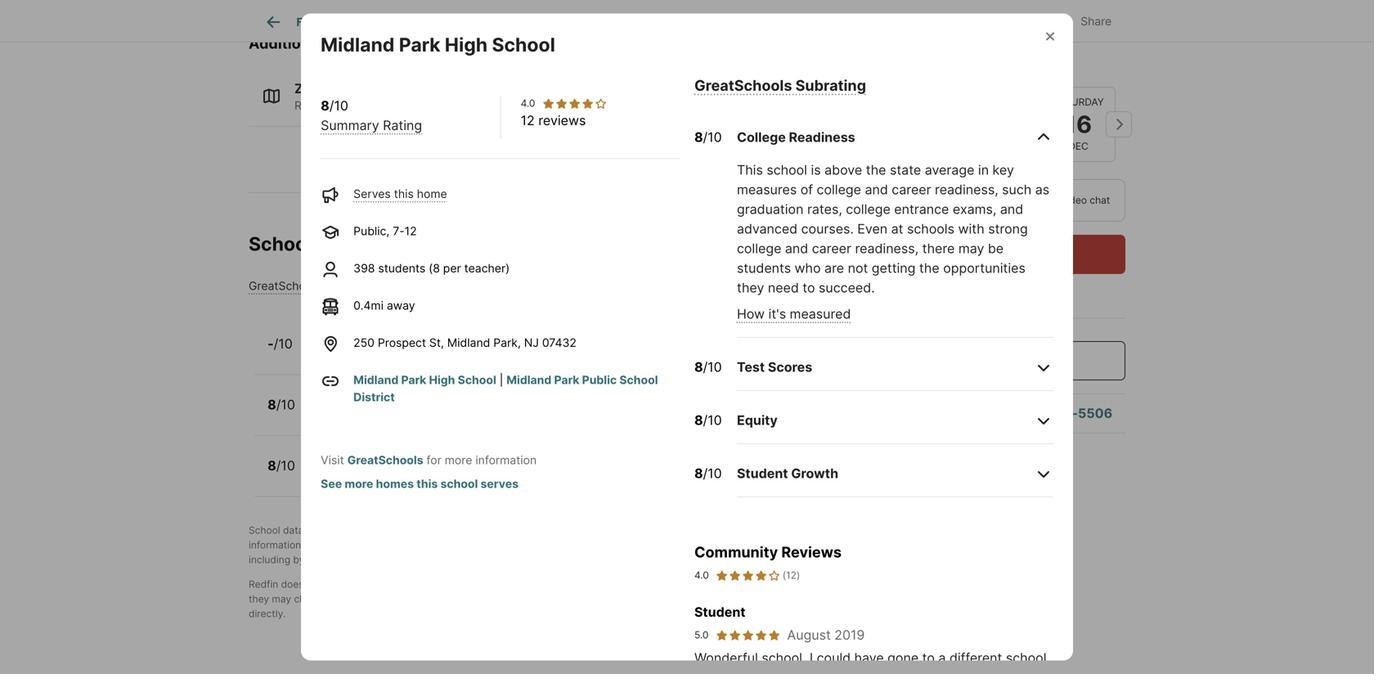 Task type: describe. For each thing, give the bounding box(es) containing it.
scores
[[768, 359, 813, 375]]

or inside first step, and conduct their own investigation to determine their desired schools or school districts, including by contacting and visiting the schools themselves.
[[758, 539, 767, 551]]

midland park public school district link
[[354, 373, 658, 404]]

8 up desired
[[695, 466, 703, 482]]

nov
[[447, 8, 466, 20]]

8 /10 down - /10
[[268, 397, 295, 413]]

for
[[427, 453, 442, 467]]

test
[[737, 359, 765, 375]]

at
[[892, 221, 904, 237]]

visit
[[321, 453, 344, 467]]

tour
[[1016, 246, 1042, 262]]

but
[[1009, 670, 1030, 674]]

student growth
[[737, 466, 839, 482]]

park,
[[494, 336, 521, 350]]

2019
[[835, 627, 865, 643]]

/10 up renters
[[703, 466, 722, 482]]

first step, and conduct their own investigation to determine their desired schools or school districts, including by contacting and visiting the schools themselves.
[[249, 539, 843, 566]]

redfin does not endorse or guarantee this information.
[[249, 579, 502, 590]]

be inside school service boundaries are intended to be used as a reference only; they may change and are not
[[704, 579, 716, 590]]

high for midland park high school public, 7-12 • serves this home • 0.4mi
[[400, 451, 430, 467]]

2 tab from the left
[[420, 2, 536, 42]]

0.4mi inside midland park high school dialog
[[354, 299, 384, 313]]

this school is above the state average in key measures of college and career readiness, such as graduation rates, college entrance exams, and advanced courses.  even at schools with strong college and career readiness, there may be students who are not getting the opportunities they need to succeed.
[[737, 162, 1050, 296]]

0 horizontal spatial or
[[365, 579, 375, 590]]

is for above
[[811, 162, 821, 178]]

investigation
[[534, 539, 593, 551]]

0.4mi inside midland park high school public, 7-12 • serves this home • 0.4mi
[[496, 469, 526, 483]]

8 left test
[[695, 359, 703, 375]]

courses.
[[802, 221, 854, 237]]

to inside the this school is above the state average in key measures of college and career readiness, such as graduation rates, college entrance exams, and advanced courses.  even at schools with strong college and career readiness, there may be students who are not getting the opportunities they need to succeed.
[[803, 280, 816, 296]]

need
[[768, 280, 799, 296]]

park for midland park high school
[[399, 33, 441, 56]]

district
[[779, 593, 811, 605]]

like
[[764, 670, 785, 674]]

2 horizontal spatial 12
[[521, 113, 535, 128]]

/10 left test
[[703, 359, 722, 375]]

/10 left 'equity'
[[703, 412, 722, 428]]

1 vertical spatial readiness,
[[856, 241, 919, 257]]

midland park high school element
[[321, 13, 575, 57]]

nj
[[524, 336, 539, 350]]

the left state
[[866, 162, 887, 178]]

as inside school service boundaries are intended to be used as a reference only; they may change and are not
[[744, 579, 755, 590]]

1 vertical spatial rating
[[379, 279, 414, 293]]

0 vertical spatial readiness,
[[935, 182, 999, 198]]

, a nonprofit organization. redfin recommends buyers and renters use greatschools information and ratings as a
[[249, 524, 826, 551]]

students inside the this school is above the state average in key measures of college and career readiness, such as graduation rates, college entrance exams, and advanced courses.  even at schools with strong college and career readiness, there may be students who are not getting the opportunities they need to succeed.
[[737, 260, 791, 276]]

service
[[540, 579, 573, 590]]

rating 5.0 out of 5 element
[[716, 629, 781, 642]]

strong
[[989, 221, 1029, 237]]

does
[[281, 579, 304, 590]]

recommends
[[591, 524, 651, 536]]

2 bergen from the left
[[886, 670, 930, 674]]

redfin inside , a nonprofit organization. redfin recommends buyers and renters use greatschools information and ratings as a
[[558, 524, 588, 536]]

school inside the wonderful school. i could have gone to a different school in the area like bergen tech or bergen academies, but
[[1007, 650, 1047, 666]]

• up nonprofit
[[487, 469, 493, 483]]

0 horizontal spatial are
[[351, 593, 366, 605]]

college
[[737, 129, 786, 145]]

this down visit greatschools for more information
[[417, 477, 438, 491]]

there
[[923, 241, 955, 257]]

student growth button
[[737, 451, 1054, 498]]

test scores button
[[737, 345, 1054, 391]]

park for midland park public school district
[[554, 373, 580, 387]]

chat
[[1090, 194, 1111, 206]]

exams,
[[953, 201, 997, 217]]

tech
[[836, 670, 866, 674]]

school down reference
[[746, 593, 776, 605]]

use
[[744, 524, 761, 536]]

- /10
[[268, 336, 293, 352]]

1 vertical spatial elementary
[[425, 390, 499, 406]]

8 down -
[[268, 397, 276, 413]]

/10 left highland
[[276, 397, 295, 413]]

8 left visit
[[268, 458, 276, 474]]

0 horizontal spatial more
[[345, 477, 374, 491]]

getting
[[872, 260, 916, 276]]

.
[[504, 8, 507, 20]]

and down , at the left of page
[[428, 539, 445, 551]]

community
[[695, 543, 778, 561]]

8 left college
[[695, 129, 703, 145]]

5506
[[1079, 405, 1113, 421]]

feed
[[297, 15, 324, 29]]

to inside the wonderful school. i could have gone to a different school in the area like bergen tech or bergen academies, but
[[923, 650, 935, 666]]

visit greatschools for more information
[[321, 453, 537, 467]]

0.7mi
[[508, 347, 538, 361]]

nonprofit
[[451, 524, 493, 536]]

• right 2
[[392, 347, 399, 361]]

key
[[993, 162, 1015, 178]]

a left the first
[[372, 539, 378, 551]]

home inside midland park high school dialog
[[417, 187, 447, 201]]

avenue
[[374, 390, 422, 406]]

august 2019
[[788, 627, 865, 643]]

elementary inside the godwin elementary school public, prek-2 • serves this home • 0.7mi
[[366, 329, 439, 345]]

midland for midland park public school district
[[507, 373, 552, 387]]

1 horizontal spatial career
[[892, 182, 932, 198]]

visiting
[[380, 554, 413, 566]]

list box containing tour in person
[[870, 179, 1126, 222]]

/10 inside 8 /10 summary rating
[[330, 98, 349, 114]]

summary inside 8 /10 summary rating
[[321, 117, 379, 133]]

as inside the this school is above the state average in key measures of college and career readiness, such as graduation rates, college entrance exams, and advanced courses.  even at schools with strong college and career readiness, there may be students who are not getting the opportunities they need to succeed.
[[1036, 182, 1050, 198]]

next image
[[1106, 111, 1133, 137]]

schedule tour
[[954, 246, 1042, 262]]

1 vertical spatial college
[[846, 201, 891, 217]]

community reviews
[[695, 543, 842, 561]]

schedule
[[954, 246, 1013, 262]]

share
[[1081, 14, 1112, 28]]

1 vertical spatial redfin
[[249, 579, 278, 590]]

school down 0.7mi
[[502, 390, 546, 406]]

250 prospect st, midland park, nj 07432
[[354, 336, 577, 350]]

single-
[[382, 99, 420, 113]]

be inside guaranteed to be accurate. to verify school enrollment eligibility, contact the school district directly.
[[455, 593, 467, 605]]

(12)
[[783, 570, 801, 581]]

to inside first step, and conduct their own investigation to determine their desired schools or school districts, including by contacting and visiting the schools themselves.
[[596, 539, 606, 551]]

school left the data
[[249, 524, 280, 536]]

school down 250 prospect st, midland park, nj 07432
[[458, 373, 497, 387]]

1 vertical spatial are
[[631, 579, 645, 590]]

change
[[294, 593, 328, 605]]

desired
[[682, 539, 717, 551]]

• down "greatschools" link at the bottom of the page
[[380, 469, 387, 483]]

and up strong
[[1001, 201, 1024, 217]]

1 horizontal spatial more
[[445, 453, 473, 467]]

themselves.
[[472, 554, 527, 566]]

gone
[[888, 650, 919, 666]]

7- inside midland park high school public, 7-12 • serves this home • 0.4mi
[[353, 469, 365, 483]]

midland park high school
[[321, 33, 556, 56]]

/10 left visit
[[276, 458, 295, 474]]

a right , at the left of page
[[442, 524, 448, 536]]

1 horizontal spatial rating 4.0 out of 5 element
[[716, 568, 781, 583]]

by inside first step, and conduct their own investigation to determine their desired schools or school districts, including by contacting and visiting the schools themselves.
[[293, 554, 305, 566]]

boundaries
[[576, 579, 628, 590]]

4 tab from the left
[[661, 2, 736, 42]]

free,
[[886, 282, 907, 294]]

permitted:
[[323, 99, 379, 113]]

park for midland park high school public, 7-12 • serves this home • 0.4mi
[[368, 451, 397, 467]]

1 vertical spatial by
[[360, 524, 372, 536]]

school down for
[[441, 477, 478, 491]]

250
[[354, 336, 375, 350]]

the up cancel at the top right of the page
[[920, 260, 940, 276]]

school inside first step, and conduct their own investigation to determine their desired schools or school districts, including by contacting and visiting the schools themselves.
[[770, 539, 801, 551]]

/10 left godwin on the left
[[274, 336, 293, 352]]

1 their from the left
[[488, 539, 510, 551]]

-
[[268, 336, 274, 352]]

readiness
[[789, 129, 856, 145]]

districts,
[[803, 539, 843, 551]]

and inside school service boundaries are intended to be used as a reference only; they may change and are not
[[331, 593, 349, 605]]

who
[[795, 260, 821, 276]]

facts
[[279, 8, 302, 20]]

school inside the godwin elementary school public, prek-2 • serves this home • 0.7mi
[[442, 329, 486, 345]]

subrating
[[796, 77, 867, 95]]

8 /10 left visit
[[268, 458, 295, 474]]

1 vertical spatial career
[[812, 241, 852, 257]]

high for midland park high school |
[[429, 373, 455, 387]]

5 tab from the left
[[736, 2, 807, 42]]

see
[[321, 477, 342, 491]]

and up redfin does not endorse or guarantee this information.
[[360, 554, 377, 566]]

resources
[[326, 34, 398, 52]]

0 horizontal spatial 4.0
[[521, 97, 536, 109]]

and up the contacting
[[304, 539, 321, 551]]

how
[[737, 306, 765, 322]]

1 tab from the left
[[339, 2, 420, 42]]

serves inside midland park high school public, 7-12 • serves this home • 0.4mi
[[390, 469, 427, 483]]

1 vertical spatial 4.0
[[695, 570, 709, 581]]

feed tab list
[[249, 0, 820, 42]]

rating inside 8 /10 summary rating
[[383, 117, 422, 133]]

1 vertical spatial summary
[[325, 279, 376, 293]]

or inside the wonderful school. i could have gone to a different school in the area like bergen tech or bergen academies, but
[[870, 670, 882, 674]]

8 left 'equity'
[[695, 412, 703, 428]]

teacher)
[[465, 261, 510, 275]]

state
[[890, 162, 922, 178]]

serves inside midland park high school dialog
[[354, 187, 391, 201]]

r-
[[295, 99, 307, 113]]

to inside school service boundaries are intended to be used as a reference only; they may change and are not
[[692, 579, 701, 590]]

419-
[[1049, 405, 1079, 421]]

and up desired
[[688, 524, 706, 536]]

contact
[[690, 593, 725, 605]]

schools
[[249, 233, 323, 255]]

dec
[[1069, 140, 1089, 152]]

8 /10 left test
[[695, 359, 722, 375]]

tour in person
[[904, 194, 973, 206]]

• left 0.7mi
[[499, 347, 505, 361]]



Task type: vqa. For each thing, say whether or not it's contained in the screenshot.
Midland Park High School
yes



Task type: locate. For each thing, give the bounding box(es) containing it.
serves this home link
[[354, 187, 447, 201]]

they
[[737, 280, 765, 296], [249, 593, 269, 605]]

midland inside midland park high school public, 7-12 • serves this home • 0.4mi
[[314, 451, 365, 467]]

greatschools summary rating link
[[249, 279, 414, 293]]

additional
[[249, 34, 323, 52]]

information
[[476, 453, 537, 467], [249, 539, 301, 551]]

0 horizontal spatial in
[[695, 670, 706, 674]]

home down visit greatschools for more information
[[453, 469, 484, 483]]

12 inside midland park high school public, 7-12 • serves this home • 0.4mi
[[365, 469, 377, 483]]

1 vertical spatial may
[[272, 593, 291, 605]]

2 vertical spatial 12
[[365, 469, 377, 483]]

1 vertical spatial home
[[465, 347, 496, 361]]

homes
[[376, 477, 414, 491]]

1 horizontal spatial readiness,
[[935, 182, 999, 198]]

in inside the this school is above the state average in key measures of college and career readiness, such as graduation rates, college entrance exams, and advanced courses.  even at schools with strong college and career readiness, there may be students who are not getting the opportunities they need to succeed.
[[979, 162, 989, 178]]

summary
[[321, 117, 379, 133], [325, 279, 376, 293]]

8 /10 up renters
[[695, 466, 722, 482]]

tour for tour in person
[[904, 194, 926, 206]]

greatschools subrating link
[[695, 77, 867, 95]]

college up even
[[846, 201, 891, 217]]

greatschools up homes
[[348, 453, 424, 467]]

public, inside the godwin elementary school public, prek-2 • serves this home • 0.7mi
[[314, 347, 350, 361]]

0 horizontal spatial redfin
[[249, 579, 278, 590]]

may inside school service boundaries are intended to be used as a reference only; they may change and are not
[[272, 593, 291, 605]]

are inside the this school is above the state average in key measures of college and career readiness, such as graduation rates, college entrance exams, and advanced courses.  even at schools with strong college and career readiness, there may be students who are not getting the opportunities they need to succeed.
[[825, 260, 845, 276]]

readiness, up the exams,
[[935, 182, 999, 198]]

cancel
[[910, 282, 940, 294]]

student inside dropdown button
[[737, 466, 789, 482]]

tour in person option
[[870, 179, 989, 222]]

1 vertical spatial they
[[249, 593, 269, 605]]

8 inside 8 /10 summary rating
[[321, 98, 330, 114]]

8 /10 summary rating
[[321, 98, 422, 133]]

0 vertical spatial or
[[758, 539, 767, 551]]

school down service
[[558, 593, 589, 605]]

0 vertical spatial |
[[316, 99, 320, 113]]

12 down serves this home
[[405, 224, 417, 238]]

0 horizontal spatial students
[[378, 261, 426, 275]]

the down used
[[728, 593, 743, 605]]

information inside midland park high school dialog
[[476, 453, 537, 467]]

rating 4.0 out of 5 element up reviews
[[542, 97, 608, 110]]

eligibility,
[[644, 593, 687, 605]]

by
[[346, 8, 358, 20], [360, 524, 372, 536], [293, 554, 305, 566]]

1 horizontal spatial as
[[744, 579, 755, 590]]

school up the of
[[767, 162, 808, 178]]

park inside the midland park public school district
[[554, 373, 580, 387]]

8 right 1
[[321, 98, 330, 114]]

2 horizontal spatial are
[[825, 260, 845, 276]]

midland right st,
[[447, 336, 491, 350]]

2 vertical spatial are
[[351, 593, 366, 605]]

0 vertical spatial rating
[[383, 117, 422, 133]]

2 horizontal spatial schools
[[908, 221, 955, 237]]

(201) 419-5506 link
[[1011, 405, 1113, 421]]

not down redfin does not endorse or guarantee this information.
[[369, 593, 384, 605]]

0 vertical spatial are
[[825, 260, 845, 276]]

| down park,
[[500, 373, 504, 387]]

1 vertical spatial high
[[429, 373, 455, 387]]

0 vertical spatial career
[[892, 182, 932, 198]]

0 vertical spatial be
[[989, 241, 1004, 257]]

1 tour from the left
[[904, 194, 926, 206]]

this up guaranteed
[[428, 579, 445, 590]]

serves this home
[[354, 187, 447, 201]]

wonderful school. i could have gone to a different school in the area like bergen tech or bergen academies, but 
[[695, 650, 1047, 674]]

school up (12)
[[770, 539, 801, 551]]

2 horizontal spatial not
[[848, 260, 869, 276]]

tour via video chat option
[[989, 179, 1126, 222]]

to down the recommends
[[596, 539, 606, 551]]

student for student
[[695, 604, 746, 620]]

greatschools inside , a nonprofit organization. redfin recommends buyers and renters use greatschools information and ratings as a
[[763, 524, 826, 536]]

start an offer button
[[870, 341, 1126, 381]]

in inside the wonderful school. i could have gone to a different school in the area like bergen tech or bergen academies, but
[[695, 670, 706, 674]]

be down information.
[[455, 593, 467, 605]]

2 vertical spatial college
[[737, 241, 782, 257]]

to right gone
[[923, 650, 935, 666]]

2 horizontal spatial as
[[1036, 182, 1050, 198]]

0 vertical spatial rating 4.0 out of 5 element
[[542, 97, 608, 110]]

start an offer
[[956, 353, 1040, 369]]

0 horizontal spatial 7-
[[353, 469, 365, 483]]

a inside school service boundaries are intended to be used as a reference only; they may change and are not
[[757, 579, 763, 590]]

serves
[[481, 477, 519, 491]]

398 students (8 per teacher)
[[354, 261, 510, 275]]

august
[[788, 627, 831, 643]]

1 vertical spatial schools
[[719, 539, 755, 551]]

tour via video chat
[[1023, 194, 1111, 206]]

the down the wonderful
[[709, 670, 730, 674]]

midland down 0.7mi
[[507, 373, 552, 387]]

midland down county
[[321, 33, 395, 56]]

2 tour from the left
[[1023, 194, 1043, 206]]

could
[[817, 650, 851, 666]]

2 vertical spatial serves
[[390, 469, 427, 483]]

school down .
[[492, 33, 556, 56]]

12 down "greatschools" link at the bottom of the page
[[365, 469, 377, 483]]

via
[[1046, 194, 1059, 206]]

1 horizontal spatial information
[[476, 453, 537, 467]]

elementary down 'midland park high school |'
[[425, 390, 499, 406]]

park for midland park high school |
[[401, 373, 427, 387]]

in left key
[[979, 162, 989, 178]]

schools up "there"
[[908, 221, 955, 237]]

2 vertical spatial public,
[[314, 469, 350, 483]]

public, inside midland park high school dialog
[[354, 224, 390, 238]]

0 vertical spatial summary
[[321, 117, 379, 133]]

the inside first step, and conduct their own investigation to determine their desired schools or school districts, including by contacting and visiting the schools themselves.
[[415, 554, 431, 566]]

2 horizontal spatial or
[[870, 670, 882, 674]]

the inside the wonderful school. i could have gone to a different school in the area like bergen tech or bergen academies, but
[[709, 670, 730, 674]]

information up serves
[[476, 453, 537, 467]]

schools inside the this school is above the state average in key measures of college and career readiness, such as graduation rates, college entrance exams, and advanced courses.  even at schools with strong college and career readiness, there may be students who are not getting the opportunities they need to succeed.
[[908, 221, 955, 237]]

home inside midland park high school public, 7-12 • serves this home • 0.4mi
[[453, 469, 484, 483]]

or right endorse
[[365, 579, 375, 590]]

school inside midland park high school public, 7-12 • serves this home • 0.4mi
[[433, 451, 477, 467]]

None button
[[880, 86, 954, 163], [961, 87, 1035, 162], [1042, 87, 1116, 162], [880, 86, 954, 163], [961, 87, 1035, 162], [1042, 87, 1116, 162]]

0 horizontal spatial they
[[249, 593, 269, 605]]

rating
[[383, 117, 422, 133], [379, 279, 414, 293]]

share button
[[1045, 4, 1126, 37]]

this inside the godwin elementary school public, prek-2 • serves this home • 0.7mi
[[442, 347, 462, 361]]

park inside midland park high school public, 7-12 • serves this home • 0.4mi
[[368, 451, 397, 467]]

are
[[825, 260, 845, 276], [631, 579, 645, 590], [351, 593, 366, 605]]

see more homes this school serves
[[321, 477, 519, 491]]

0 vertical spatial schools
[[908, 221, 955, 237]]

1 horizontal spatial by
[[346, 8, 358, 20]]

information inside , a nonprofit organization. redfin recommends buyers and renters use greatschools information and ratings as a
[[249, 539, 301, 551]]

home facts updated by county records on nov 2, 2023 .
[[249, 8, 507, 20]]

school inside midland park high school element
[[492, 33, 556, 56]]

as inside , a nonprofit organization. redfin recommends buyers and renters use greatschools information and ratings as a
[[359, 539, 370, 551]]

0 horizontal spatial 0.4mi
[[354, 299, 384, 313]]

0 horizontal spatial their
[[488, 539, 510, 551]]

public, inside midland park high school public, 7-12 • serves this home • 0.4mi
[[314, 469, 350, 483]]

be up the opportunities
[[989, 241, 1004, 257]]

1 vertical spatial be
[[704, 579, 716, 590]]

bergen down i
[[788, 670, 832, 674]]

0.4mi
[[354, 299, 384, 313], [496, 469, 526, 483]]

guarantee
[[378, 579, 425, 590]]

serves down visit greatschools for more information
[[390, 469, 427, 483]]

midland park high school dialog
[[301, 13, 1074, 674]]

school inside the midland park public school district
[[620, 373, 658, 387]]

midland for midland park high school public, 7-12 • serves this home • 0.4mi
[[314, 451, 365, 467]]

in down the wonderful
[[695, 670, 706, 674]]

student up 5.0
[[695, 604, 746, 620]]

1 horizontal spatial their
[[658, 539, 679, 551]]

contacting
[[307, 554, 357, 566]]

or down "have"
[[870, 670, 882, 674]]

they inside school service boundaries are intended to be used as a reference only; they may change and are not
[[249, 593, 269, 605]]

college readiness
[[737, 129, 856, 145]]

0 vertical spatial elementary
[[366, 329, 439, 345]]

equity button
[[737, 398, 1054, 444]]

0 horizontal spatial rating 4.0 out of 5 element
[[542, 97, 608, 110]]

midland for midland park high school
[[321, 33, 395, 56]]

of
[[801, 182, 814, 198]]

1 vertical spatial 7-
[[353, 469, 365, 483]]

public
[[582, 373, 617, 387]]

1 horizontal spatial they
[[737, 280, 765, 296]]

rating down single-
[[383, 117, 422, 133]]

different
[[950, 650, 1003, 666]]

succeed.
[[819, 280, 875, 296]]

school right public
[[620, 373, 658, 387]]

1 horizontal spatial or
[[758, 539, 767, 551]]

redfin down including
[[249, 579, 278, 590]]

2 vertical spatial not
[[369, 593, 384, 605]]

zoning r-1 | permitted: single-family, commercial
[[295, 81, 525, 113]]

1 horizontal spatial is
[[811, 162, 821, 178]]

0 vertical spatial public,
[[354, 224, 390, 238]]

1 vertical spatial 0.4mi
[[496, 469, 526, 483]]

list box
[[870, 179, 1126, 222]]

career down courses.
[[812, 241, 852, 257]]

1 horizontal spatial are
[[631, 579, 645, 590]]

0 vertical spatial home
[[417, 187, 447, 201]]

| inside zoning r-1 | permitted: single-family, commercial
[[316, 99, 320, 113]]

data
[[283, 524, 304, 536]]

1 bergen from the left
[[788, 670, 832, 674]]

2 horizontal spatial by
[[360, 524, 372, 536]]

home inside the godwin elementary school public, prek-2 • serves this home • 0.7mi
[[465, 347, 496, 361]]

1 vertical spatial 12
[[405, 224, 417, 238]]

the inside guaranteed to be accurate. to verify school enrollment eligibility, contact the school district directly.
[[728, 593, 743, 605]]

student left "growth"
[[737, 466, 789, 482]]

0 vertical spatial 7-
[[393, 224, 405, 238]]

school inside the this school is above the state average in key measures of college and career readiness, such as graduation rates, college entrance exams, and advanced courses.  even at schools with strong college and career readiness, there may be students who are not getting the opportunities they need to succeed.
[[767, 162, 808, 178]]

2 their from the left
[[658, 539, 679, 551]]

2 vertical spatial in
[[695, 670, 706, 674]]

as right ratings
[[359, 539, 370, 551]]

is for provided
[[307, 524, 314, 536]]

is up the of
[[811, 162, 821, 178]]

1 vertical spatial information
[[249, 539, 301, 551]]

godwin
[[314, 329, 363, 345]]

students left '(8'
[[378, 261, 426, 275]]

0 horizontal spatial not
[[307, 579, 322, 590]]

tour for tour via video chat
[[1023, 194, 1043, 206]]

1 vertical spatial in
[[928, 194, 937, 206]]

serves up the midland park high school link
[[402, 347, 439, 361]]

8 /10 left 'equity'
[[695, 412, 722, 428]]

school service boundaries are intended to be used as a reference only; they may change and are not
[[249, 579, 835, 605]]

2 vertical spatial by
[[293, 554, 305, 566]]

greatschools summary rating
[[249, 279, 414, 293]]

public, down visit
[[314, 469, 350, 483]]

7- inside midland park high school dialog
[[393, 224, 405, 238]]

above
[[825, 162, 863, 178]]

0 vertical spatial high
[[445, 33, 488, 56]]

midland inside the midland park public school district
[[507, 373, 552, 387]]

0 horizontal spatial be
[[455, 593, 467, 605]]

2 vertical spatial high
[[400, 451, 430, 467]]

serves inside the godwin elementary school public, prek-2 • serves this home • 0.7mi
[[402, 347, 439, 361]]

school inside school service boundaries are intended to be used as a reference only; they may change and are not
[[505, 579, 537, 590]]

their down buyers
[[658, 539, 679, 551]]

1 vertical spatial as
[[359, 539, 370, 551]]

equity
[[737, 412, 778, 428]]

schools down conduct
[[433, 554, 469, 566]]

0 horizontal spatial information
[[249, 539, 301, 551]]

by right provided
[[360, 524, 372, 536]]

may down does
[[272, 593, 291, 605]]

career down state
[[892, 182, 932, 198]]

per
[[443, 261, 461, 275]]

redfin
[[558, 524, 588, 536], [249, 579, 278, 590]]

greatschools up reviews
[[763, 524, 826, 536]]

this inside midland park high school public, 7-12 • serves this home • 0.4mi
[[430, 469, 450, 483]]

a left reference
[[757, 579, 763, 590]]

academies,
[[934, 670, 1006, 674]]

start
[[956, 353, 988, 369]]

0 horizontal spatial by
[[293, 554, 305, 566]]

2 vertical spatial as
[[744, 579, 755, 590]]

0 horizontal spatial bergen
[[788, 670, 832, 674]]

7- down serves this home
[[393, 224, 405, 238]]

tour left via at the top right of the page
[[1023, 194, 1043, 206]]

may down 'with' in the right top of the page
[[959, 241, 985, 257]]

8 /10
[[695, 129, 722, 145], [695, 359, 722, 375], [268, 397, 295, 413], [695, 412, 722, 428], [268, 458, 295, 474], [695, 466, 722, 482]]

0 horizontal spatial 12
[[365, 469, 377, 483]]

prospect
[[378, 336, 426, 350]]

home up 398 students (8 per teacher)
[[417, 187, 447, 201]]

0 vertical spatial student
[[737, 466, 789, 482]]

students up 'need'
[[737, 260, 791, 276]]

are up enrollment
[[631, 579, 645, 590]]

8 /10 left college
[[695, 129, 722, 145]]

may
[[959, 241, 985, 257], [272, 593, 291, 605]]

1 vertical spatial not
[[307, 579, 322, 590]]

0 vertical spatial college
[[817, 182, 862, 198]]

redfin up investigation
[[558, 524, 588, 536]]

0 horizontal spatial is
[[307, 524, 314, 536]]

public,
[[354, 224, 390, 238], [314, 347, 350, 361], [314, 469, 350, 483]]

is inside the this school is above the state average in key measures of college and career readiness, such as graduation rates, college entrance exams, and advanced courses.  even at schools with strong college and career readiness, there may be students who are not getting the opportunities they need to succeed.
[[811, 162, 821, 178]]

measures
[[737, 182, 797, 198]]

0 vertical spatial more
[[445, 453, 473, 467]]

school up but
[[1007, 650, 1047, 666]]

not inside the this school is above the state average in key measures of college and career readiness, such as graduation rates, college entrance exams, and advanced courses.  even at schools with strong college and career readiness, there may be students who are not getting the opportunities they need to succeed.
[[848, 260, 869, 276]]

0 vertical spatial redfin
[[558, 524, 588, 536]]

park down records
[[399, 33, 441, 56]]

to up contact
[[692, 579, 701, 590]]

be inside the this school is above the state average in key measures of college and career readiness, such as graduation rates, college entrance exams, and advanced courses.  even at schools with strong college and career readiness, there may be students who are not getting the opportunities they need to succeed.
[[989, 241, 1004, 257]]

park left public
[[554, 373, 580, 387]]

tour down state
[[904, 194, 926, 206]]

0 vertical spatial may
[[959, 241, 985, 257]]

are up the succeed.
[[825, 260, 845, 276]]

1 horizontal spatial be
[[704, 579, 716, 590]]

/10 left college
[[703, 129, 722, 145]]

to
[[516, 593, 527, 605]]

they inside the this school is above the state average in key measures of college and career readiness, such as graduation rates, college entrance exams, and advanced courses.  even at schools with strong college and career readiness, there may be students who are not getting the opportunities they need to succeed.
[[737, 280, 765, 296]]

0 vertical spatial as
[[1036, 182, 1050, 198]]

be
[[989, 241, 1004, 257], [704, 579, 716, 590], [455, 593, 467, 605]]

the
[[866, 162, 887, 178], [920, 260, 940, 276], [415, 554, 431, 566], [728, 593, 743, 605], [709, 670, 730, 674]]

(201) 419-5506
[[1011, 405, 1113, 421]]

not up change on the left
[[307, 579, 322, 590]]

are down endorse
[[351, 593, 366, 605]]

it's
[[870, 282, 883, 294]]

they up how
[[737, 280, 765, 296]]

high for midland park high school
[[445, 33, 488, 56]]

high up see more homes this school serves link
[[400, 451, 430, 467]]

i
[[810, 650, 814, 666]]

the down step,
[[415, 554, 431, 566]]

midland for midland park high school |
[[354, 373, 399, 387]]

offer
[[1009, 353, 1040, 369]]

2 vertical spatial schools
[[433, 554, 469, 566]]

including
[[249, 554, 291, 566]]

greatschools down schools
[[249, 279, 322, 293]]

midland up 'see'
[[314, 451, 365, 467]]

2 vertical spatial home
[[453, 469, 484, 483]]

first
[[381, 539, 399, 551]]

0 vertical spatial information
[[476, 453, 537, 467]]

school
[[492, 33, 556, 56], [442, 329, 486, 345], [458, 373, 497, 387], [620, 373, 658, 387], [502, 390, 546, 406], [433, 451, 477, 467], [249, 524, 280, 536], [505, 579, 537, 590]]

tab
[[339, 2, 420, 42], [420, 2, 536, 42], [536, 2, 661, 42], [661, 2, 736, 42], [736, 2, 807, 42]]

midland park high school public, 7-12 • serves this home • 0.4mi
[[314, 451, 526, 483]]

and up who
[[786, 241, 809, 257]]

0 horizontal spatial may
[[272, 593, 291, 605]]

not inside school service boundaries are intended to be used as a reference only; they may change and are not
[[369, 593, 384, 605]]

•
[[392, 347, 399, 361], [499, 347, 505, 361], [380, 469, 387, 483], [487, 469, 493, 483]]

greatschools up college
[[695, 77, 793, 95]]

student for student growth
[[737, 466, 789, 482]]

school.
[[762, 650, 806, 666]]

0 horizontal spatial readiness,
[[856, 241, 919, 257]]

4.0 up 12 reviews
[[521, 97, 536, 109]]

career
[[892, 182, 932, 198], [812, 241, 852, 257]]

7- right 'see'
[[353, 469, 365, 483]]

1 vertical spatial public,
[[314, 347, 350, 361]]

1 horizontal spatial schools
[[719, 539, 755, 551]]

1 vertical spatial rating 4.0 out of 5 element
[[716, 568, 781, 583]]

midland park high school |
[[354, 373, 507, 387]]

| inside midland park high school dialog
[[500, 373, 504, 387]]

1 vertical spatial or
[[365, 579, 375, 590]]

graduation
[[737, 201, 804, 217]]

7-
[[393, 224, 405, 238], [353, 469, 365, 483]]

highland avenue elementary school
[[314, 390, 546, 406]]

1 horizontal spatial bergen
[[886, 670, 930, 674]]

and
[[865, 182, 889, 198], [1001, 201, 1024, 217], [786, 241, 809, 257], [688, 524, 706, 536], [304, 539, 321, 551], [428, 539, 445, 551], [360, 554, 377, 566], [331, 593, 349, 605]]

college readiness button
[[737, 115, 1054, 160]]

0 vertical spatial by
[[346, 8, 358, 20]]

high inside midland park high school public, 7-12 • serves this home • 0.4mi
[[400, 451, 430, 467]]

1 horizontal spatial 4.0
[[695, 570, 709, 581]]

1 horizontal spatial |
[[500, 373, 504, 387]]

schools down renters
[[719, 539, 755, 551]]

8
[[321, 98, 330, 114], [695, 129, 703, 145], [695, 359, 703, 375], [268, 397, 276, 413], [695, 412, 703, 428], [268, 458, 276, 474], [695, 466, 703, 482]]

public, 7-12
[[354, 224, 417, 238]]

a inside the wonderful school. i could have gone to a different school in the area like bergen tech or bergen academies, but
[[939, 650, 946, 666]]

park up homes
[[368, 451, 397, 467]]

their up themselves.
[[488, 539, 510, 551]]

renters
[[708, 524, 741, 536]]

video
[[1062, 194, 1088, 206]]

high up highland avenue elementary school
[[429, 373, 455, 387]]

greatschools up step,
[[375, 524, 437, 536]]

godwin elementary school public, prek-2 • serves this home • 0.7mi
[[314, 329, 538, 361]]

anytime
[[943, 282, 980, 294]]

2 vertical spatial be
[[455, 593, 467, 605]]

2 horizontal spatial be
[[989, 241, 1004, 257]]

may inside the this school is above the state average in key measures of college and career readiness, such as graduation rates, college entrance exams, and advanced courses.  even at schools with strong college and career readiness, there may be students who are not getting the opportunities they need to succeed.
[[959, 241, 985, 257]]

rating 4.0 out of 5 element
[[542, 97, 608, 110], [716, 568, 781, 583]]

in left person at top right
[[928, 194, 937, 206]]

this up public, 7-12
[[394, 187, 414, 201]]

to inside guaranteed to be accurate. to verify school enrollment eligibility, contact the school district directly.
[[443, 593, 452, 605]]

more right 'see'
[[345, 477, 374, 491]]

1 horizontal spatial may
[[959, 241, 985, 257]]

3 tab from the left
[[536, 2, 661, 42]]

in inside option
[[928, 194, 937, 206]]

buyers
[[654, 524, 686, 536]]

and up even
[[865, 182, 889, 198]]



